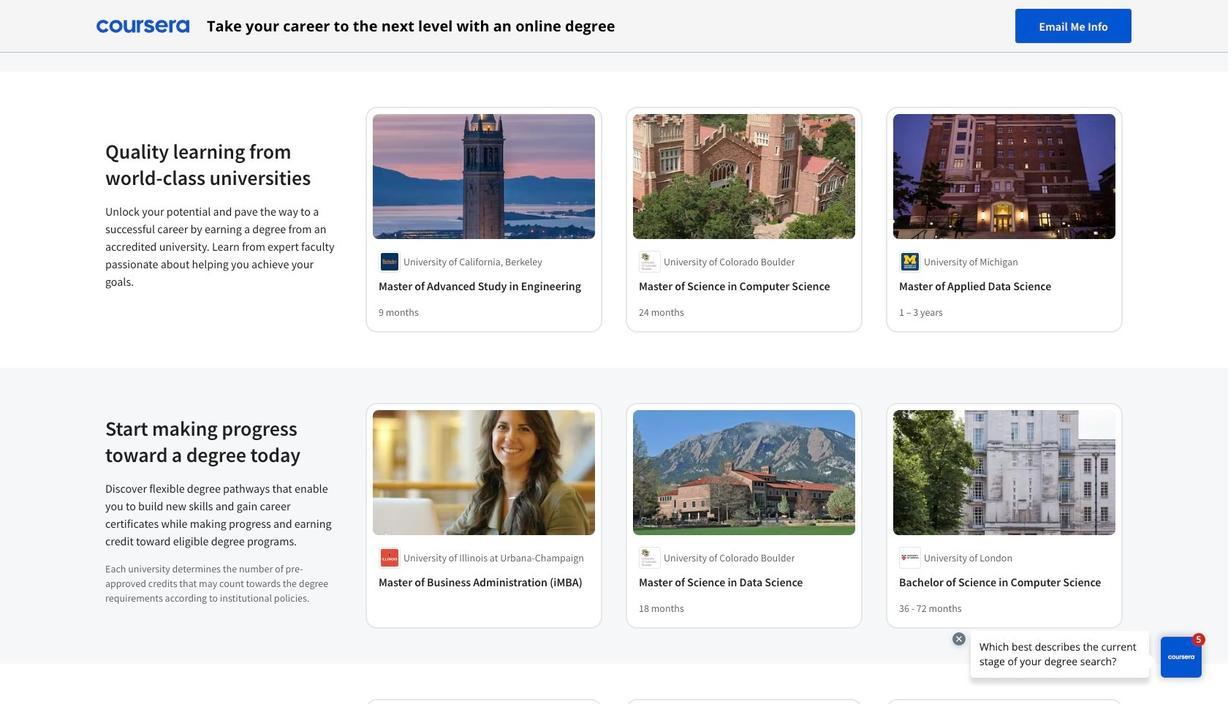 Task type: vqa. For each thing, say whether or not it's contained in the screenshot.
Coursera IMAGE
yes



Task type: locate. For each thing, give the bounding box(es) containing it.
coursera image
[[97, 14, 189, 38]]



